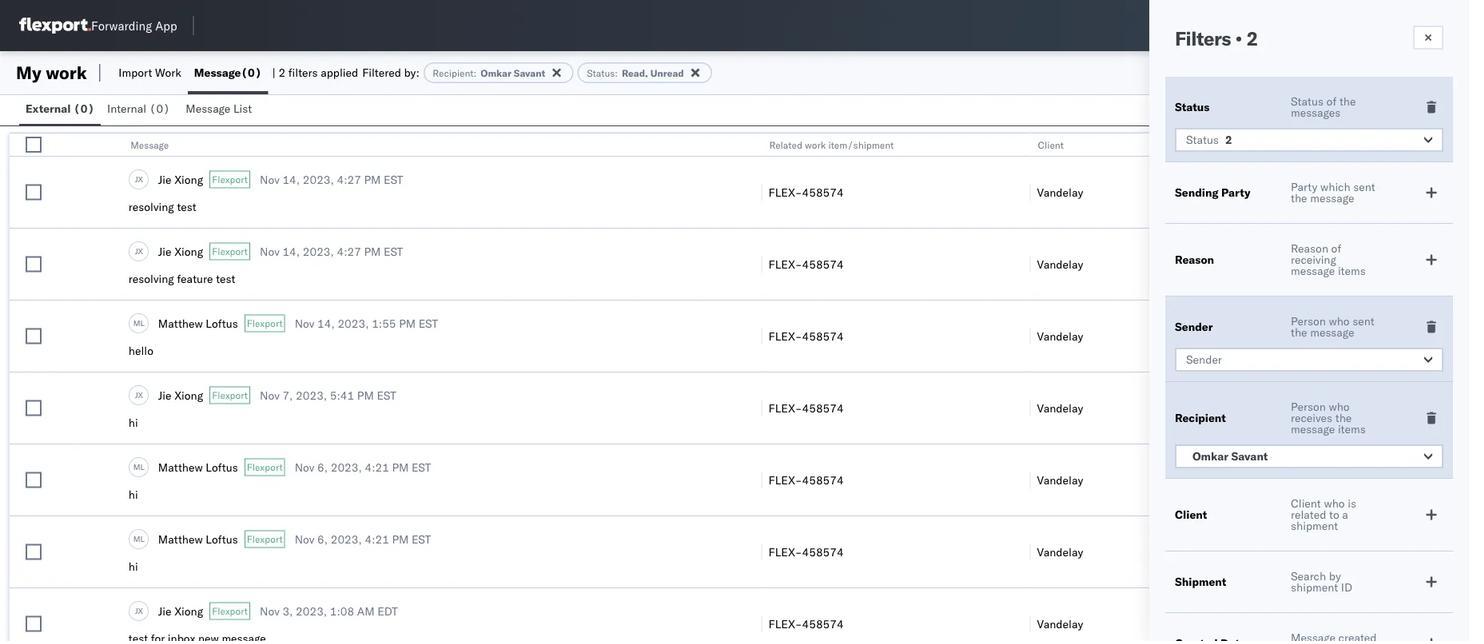 Task type: locate. For each thing, give the bounding box(es) containing it.
message for (0)
[[194, 66, 241, 80]]

who inside person who sent the message
[[1329, 314, 1350, 328]]

of down party which sent the message
[[1332, 241, 1342, 255]]

6, down nov 7, 2023, 5:41 pm est
[[317, 460, 328, 474]]

1 4:21 from the top
[[365, 460, 389, 474]]

resize handle column header
[[71, 134, 90, 641], [742, 134, 762, 641], [1011, 134, 1030, 641], [1279, 134, 1299, 641], [1441, 134, 1460, 641]]

1 vertical spatial 2
[[279, 66, 285, 80]]

0 vertical spatial savant
[[514, 67, 545, 79]]

3 j x from the top
[[135, 390, 143, 400]]

0 horizontal spatial 2
[[279, 66, 285, 80]]

1 horizontal spatial 2
[[1226, 133, 1233, 147]]

sent right which
[[1354, 180, 1376, 194]]

nov 6, 2023, 4:21 pm est up am
[[295, 532, 431, 546]]

est
[[384, 172, 403, 186], [384, 244, 403, 258], [419, 316, 438, 330], [377, 388, 396, 402], [412, 460, 431, 474], [412, 532, 431, 546]]

work
[[46, 62, 87, 84], [805, 139, 826, 151]]

4:27
[[337, 172, 361, 186], [337, 244, 361, 258]]

message up the message list
[[194, 66, 241, 80]]

test up resolving feature test
[[177, 200, 196, 214]]

2 4:27 from the top
[[337, 244, 361, 258]]

1 vertical spatial nov 14, 2023, 4:27 pm est
[[260, 244, 403, 258]]

sent inside person who sent the message
[[1353, 314, 1375, 328]]

1 vertical spatial 6,
[[317, 532, 328, 546]]

shipment left a
[[1291, 519, 1338, 533]]

of up actions at the right of page
[[1327, 94, 1337, 108]]

recipient right by:
[[433, 67, 474, 79]]

0 vertical spatial sender
[[1175, 320, 1213, 334]]

x
[[138, 174, 143, 184], [138, 246, 143, 256], [138, 390, 143, 400], [138, 606, 143, 616]]

1 vertical spatial of
[[1332, 241, 1342, 255]]

(0) right internal
[[149, 102, 170, 116]]

1 vertical spatial savant
[[1232, 449, 1268, 463]]

by
[[1329, 569, 1341, 583]]

person up sender "button" at the bottom of the page
[[1291, 314, 1326, 328]]

message up sender "button" at the bottom of the page
[[1311, 325, 1355, 339]]

1 m from the top
[[133, 318, 140, 328]]

flexport. image
[[19, 18, 91, 34]]

1 6, from the top
[[317, 460, 328, 474]]

0 horizontal spatial party
[[1222, 185, 1251, 199]]

who for is
[[1324, 496, 1345, 510]]

1 horizontal spatial omkar
[[1193, 449, 1229, 463]]

6 flex- from the top
[[769, 545, 802, 559]]

: right by:
[[474, 67, 477, 79]]

3 resize handle column header from the left
[[1011, 134, 1030, 641]]

0 horizontal spatial reason
[[1175, 253, 1214, 267]]

1 shipment from the top
[[1291, 519, 1338, 533]]

1 vertical spatial sent
[[1353, 314, 1375, 328]]

(0) inside button
[[149, 102, 170, 116]]

0 vertical spatial 6,
[[317, 460, 328, 474]]

reason for reason of receiving message items
[[1291, 241, 1329, 255]]

message list button
[[179, 94, 261, 126]]

4 jie from the top
[[158, 604, 171, 618]]

person inside person who sent the message
[[1291, 314, 1326, 328]]

m l
[[133, 318, 145, 328], [133, 462, 145, 472], [133, 534, 145, 544]]

hi
[[129, 416, 138, 430], [129, 488, 138, 502], [129, 560, 138, 574]]

resize handle column header for actions
[[1441, 134, 1460, 641]]

matthew
[[158, 316, 203, 330], [158, 460, 203, 474], [158, 532, 203, 546]]

0 horizontal spatial client
[[1038, 139, 1064, 151]]

1 vertical spatial items
[[1338, 422, 1366, 436]]

0 horizontal spatial :
[[474, 67, 477, 79]]

flexport up 3,
[[247, 533, 283, 545]]

2 vertical spatial l
[[140, 534, 145, 544]]

5 vandelay from the top
[[1037, 473, 1083, 487]]

2 x from the top
[[138, 246, 143, 256]]

work right related
[[805, 139, 826, 151]]

0 vertical spatial m l
[[133, 318, 145, 328]]

: left read,
[[615, 67, 618, 79]]

|
[[272, 66, 276, 80]]

the inside status of the messages
[[1340, 94, 1356, 108]]

7 flex- from the top
[[769, 617, 802, 631]]

0 vertical spatial l
[[140, 318, 145, 328]]

items
[[1338, 264, 1366, 278], [1338, 422, 1366, 436]]

2 vertical spatial m
[[133, 534, 140, 544]]

1 vertical spatial 14,
[[283, 244, 300, 258]]

(0) inside button
[[74, 102, 94, 116]]

recipient : omkar savant
[[433, 67, 545, 79]]

external (0)
[[26, 102, 94, 116]]

who
[[1329, 314, 1350, 328], [1329, 400, 1350, 414], [1324, 496, 1345, 510]]

who left is
[[1324, 496, 1345, 510]]

message for person who receives the message items
[[1291, 422, 1335, 436]]

2 458574 from the top
[[802, 257, 844, 271]]

1 matthew from the top
[[158, 316, 203, 330]]

message up omkar savant button
[[1291, 422, 1335, 436]]

who up sender "button" at the bottom of the page
[[1329, 314, 1350, 328]]

who inside person who receives the message items
[[1329, 400, 1350, 414]]

message
[[1311, 191, 1355, 205], [1291, 264, 1335, 278], [1311, 325, 1355, 339], [1291, 422, 1335, 436]]

1 resize handle column header from the left
[[71, 134, 90, 641]]

None checkbox
[[26, 184, 42, 200], [26, 256, 42, 272], [26, 328, 42, 344], [26, 400, 42, 416], [26, 472, 42, 488], [26, 184, 42, 200], [26, 256, 42, 272], [26, 328, 42, 344], [26, 400, 42, 416], [26, 472, 42, 488]]

1 jie xiong from the top
[[158, 172, 203, 186]]

message inside person who receives the message items
[[1291, 422, 1335, 436]]

message
[[194, 66, 241, 80], [186, 102, 230, 116], [130, 139, 168, 151]]

sender
[[1175, 320, 1213, 334], [1186, 353, 1222, 367]]

3 l from the top
[[140, 534, 145, 544]]

test
[[177, 200, 196, 214], [216, 272, 235, 286]]

1 vertical spatial m l
[[133, 462, 145, 472]]

0 vertical spatial matthew loftus
[[158, 316, 238, 330]]

savant inside button
[[1232, 449, 1268, 463]]

5 resize handle column header from the left
[[1441, 134, 1460, 641]]

the inside party which sent the message
[[1291, 191, 1308, 205]]

import
[[119, 66, 152, 80]]

status up actions at the right of page
[[1291, 94, 1324, 108]]

the inside person who receives the message items
[[1336, 411, 1352, 425]]

4 resize handle column header from the left
[[1279, 134, 1299, 641]]

2 horizontal spatial (0)
[[241, 66, 262, 80]]

recipient for recipient : omkar savant
[[433, 67, 474, 79]]

1 vertical spatial nov 6, 2023, 4:21 pm est
[[295, 532, 431, 546]]

1 vertical spatial hi
[[129, 488, 138, 502]]

forwarding app
[[91, 18, 177, 33]]

2 resolving from the top
[[129, 272, 174, 286]]

1 vertical spatial 4:21
[[365, 532, 389, 546]]

0 vertical spatial 4:27
[[337, 172, 361, 186]]

:
[[474, 67, 477, 79], [615, 67, 618, 79]]

filters
[[288, 66, 318, 80]]

2 j x from the top
[[135, 246, 143, 256]]

message for list
[[186, 102, 230, 116]]

2 4:21 from the top
[[365, 532, 389, 546]]

nov 6, 2023, 4:21 pm est down '5:41'
[[295, 460, 431, 474]]

person inside person who receives the message items
[[1291, 400, 1326, 414]]

0 vertical spatial shipment
[[1291, 519, 1338, 533]]

items inside reason of receiving message items
[[1338, 264, 1366, 278]]

2 6, from the top
[[317, 532, 328, 546]]

1 vertical spatial recipient
[[1175, 411, 1226, 425]]

2 horizontal spatial client
[[1291, 496, 1321, 510]]

test right feature
[[216, 272, 235, 286]]

jie xiong
[[158, 172, 203, 186], [158, 244, 203, 258], [158, 388, 203, 402], [158, 604, 203, 618]]

status : read, unread
[[587, 67, 684, 79]]

internal
[[107, 102, 146, 116]]

1 4:27 from the top
[[337, 172, 361, 186]]

2 items from the top
[[1338, 422, 1366, 436]]

1 vertical spatial shipment
[[1291, 580, 1338, 594]]

is
[[1348, 496, 1357, 510]]

0 vertical spatial test
[[177, 200, 196, 214]]

of for the
[[1327, 94, 1337, 108]]

2 nov 14, 2023, 4:27 pm est from the top
[[260, 244, 403, 258]]

vandelay
[[1037, 185, 1083, 199], [1037, 257, 1083, 271], [1037, 329, 1083, 343], [1037, 401, 1083, 415], [1037, 473, 1083, 487], [1037, 545, 1083, 559], [1037, 617, 1083, 631]]

0 vertical spatial of
[[1327, 94, 1337, 108]]

1 vertical spatial omkar
[[1193, 449, 1229, 463]]

6 458574 from the top
[[802, 545, 844, 559]]

1 vertical spatial sender
[[1186, 353, 1222, 367]]

flex- 458574
[[769, 185, 844, 199], [769, 257, 844, 271], [769, 329, 844, 343], [769, 401, 844, 415], [769, 473, 844, 487], [769, 545, 844, 559], [769, 617, 844, 631]]

forwarding
[[91, 18, 152, 33]]

nov 14, 2023, 4:27 pm est
[[260, 172, 403, 186], [260, 244, 403, 258]]

2 horizontal spatial 2
[[1247, 26, 1258, 50]]

resize handle column header for message
[[742, 134, 762, 641]]

1 vertical spatial person
[[1291, 400, 1326, 414]]

message inside person who sent the message
[[1311, 325, 1355, 339]]

status up sending
[[1186, 133, 1219, 147]]

0 horizontal spatial (0)
[[74, 102, 94, 116]]

0 vertical spatial recipient
[[433, 67, 474, 79]]

3 j from the top
[[135, 390, 138, 400]]

1 nov 6, 2023, 4:21 pm est from the top
[[295, 460, 431, 474]]

14,
[[283, 172, 300, 186], [283, 244, 300, 258], [317, 316, 335, 330]]

read,
[[622, 67, 648, 79]]

nov 6, 2023, 4:21 pm est
[[295, 460, 431, 474], [295, 532, 431, 546]]

1 : from the left
[[474, 67, 477, 79]]

2 person from the top
[[1291, 400, 1326, 414]]

messages
[[1291, 106, 1341, 120]]

0 vertical spatial message
[[194, 66, 241, 80]]

message down actions at the right of page
[[1311, 191, 1355, 205]]

(0) left |
[[241, 66, 262, 80]]

2 vertical spatial who
[[1324, 496, 1345, 510]]

2 shipment from the top
[[1291, 580, 1338, 594]]

1 items from the top
[[1338, 264, 1366, 278]]

1 vertical spatial message
[[186, 102, 230, 116]]

7 vandelay from the top
[[1037, 617, 1083, 631]]

0 vertical spatial work
[[46, 62, 87, 84]]

1 vertical spatial test
[[216, 272, 235, 286]]

of inside reason of receiving message items
[[1332, 241, 1342, 255]]

0 vertical spatial items
[[1338, 264, 1366, 278]]

0 vertical spatial matthew
[[158, 316, 203, 330]]

nov 7, 2023, 5:41 pm est
[[260, 388, 396, 402]]

2 j from the top
[[135, 246, 138, 256]]

2 for status 2
[[1226, 133, 1233, 147]]

who inside client who is related to a shipment
[[1324, 496, 1345, 510]]

resolving left feature
[[129, 272, 174, 286]]

1 vandelay from the top
[[1037, 185, 1083, 199]]

1 horizontal spatial reason
[[1291, 241, 1329, 255]]

sent inside party which sent the message
[[1354, 180, 1376, 194]]

party
[[1291, 180, 1318, 194], [1222, 185, 1251, 199]]

6, up nov 3, 2023, 1:08 am edt at the bottom left of the page
[[317, 532, 328, 546]]

items right receives
[[1338, 422, 1366, 436]]

5 flex- 458574 from the top
[[769, 473, 844, 487]]

14, for test
[[283, 244, 300, 258]]

0 horizontal spatial work
[[46, 62, 87, 84]]

nov 14, 2023, 1:55 pm est
[[295, 316, 438, 330]]

: for recipient
[[474, 67, 477, 79]]

0 vertical spatial sent
[[1354, 180, 1376, 194]]

2 vertical spatial matthew loftus
[[158, 532, 238, 546]]

0 horizontal spatial recipient
[[433, 67, 474, 79]]

1 horizontal spatial savant
[[1232, 449, 1268, 463]]

status for status 2
[[1186, 133, 1219, 147]]

who down sender "button" at the bottom of the page
[[1329, 400, 1350, 414]]

0 vertical spatial m
[[133, 318, 140, 328]]

the inside person who sent the message
[[1291, 325, 1308, 339]]

recipient for recipient
[[1175, 411, 1226, 425]]

2023,
[[303, 172, 334, 186], [303, 244, 334, 258], [338, 316, 369, 330], [296, 388, 327, 402], [331, 460, 362, 474], [331, 532, 362, 546], [296, 604, 327, 618]]

1 horizontal spatial party
[[1291, 180, 1318, 194]]

2 : from the left
[[615, 67, 618, 79]]

1 xiong from the top
[[174, 172, 203, 186]]

jie
[[158, 172, 171, 186], [158, 244, 171, 258], [158, 388, 171, 402], [158, 604, 171, 618]]

0 vertical spatial person
[[1291, 314, 1326, 328]]

2 resize handle column header from the left
[[742, 134, 762, 641]]

0 vertical spatial 14,
[[283, 172, 300, 186]]

4:21
[[365, 460, 389, 474], [365, 532, 389, 546]]

2 hi from the top
[[129, 488, 138, 502]]

2 right |
[[279, 66, 285, 80]]

1 person from the top
[[1291, 314, 1326, 328]]

savant
[[514, 67, 545, 79], [1232, 449, 1268, 463]]

1 vertical spatial m
[[133, 462, 140, 472]]

reason inside reason of receiving message items
[[1291, 241, 1329, 255]]

1 vertical spatial resolving
[[129, 272, 174, 286]]

l
[[140, 318, 145, 328], [140, 462, 145, 472], [140, 534, 145, 544]]

3 loftus from the top
[[206, 532, 238, 546]]

omkar
[[481, 67, 512, 79], [1193, 449, 1229, 463]]

message left the list
[[186, 102, 230, 116]]

pm
[[364, 172, 381, 186], [364, 244, 381, 258], [399, 316, 416, 330], [357, 388, 374, 402], [392, 460, 409, 474], [392, 532, 409, 546]]

3 m from the top
[[133, 534, 140, 544]]

1 horizontal spatial work
[[805, 139, 826, 151]]

recipient up omkar savant
[[1175, 411, 1226, 425]]

0 vertical spatial 4:21
[[365, 460, 389, 474]]

4 flex- from the top
[[769, 401, 802, 415]]

reason down sending
[[1175, 253, 1214, 267]]

who for receives
[[1329, 400, 1350, 414]]

person
[[1291, 314, 1326, 328], [1291, 400, 1326, 414]]

1 horizontal spatial (0)
[[149, 102, 170, 116]]

resolving up resolving feature test
[[129, 200, 174, 214]]

of
[[1327, 94, 1337, 108], [1332, 241, 1342, 255]]

2 l from the top
[[140, 462, 145, 472]]

0 horizontal spatial savant
[[514, 67, 545, 79]]

1 vertical spatial l
[[140, 462, 145, 472]]

0 horizontal spatial test
[[177, 200, 196, 214]]

1 vertical spatial matthew
[[158, 460, 203, 474]]

shipment
[[1291, 519, 1338, 533], [1291, 580, 1338, 594]]

2 vertical spatial hi
[[129, 560, 138, 574]]

2 for | 2 filters applied filtered by:
[[279, 66, 285, 80]]

458574
[[802, 185, 844, 199], [802, 257, 844, 271], [802, 329, 844, 343], [802, 401, 844, 415], [802, 473, 844, 487], [802, 545, 844, 559], [802, 617, 844, 631]]

5 flex- from the top
[[769, 473, 802, 487]]

2 vertical spatial m l
[[133, 534, 145, 544]]

my
[[16, 62, 41, 84]]

1 resolving from the top
[[129, 200, 174, 214]]

0 vertical spatial nov 14, 2023, 4:27 pm est
[[260, 172, 403, 186]]

1 vertical spatial work
[[805, 139, 826, 151]]

0 vertical spatial hi
[[129, 416, 138, 430]]

sending party
[[1175, 185, 1251, 199]]

party right sending
[[1222, 185, 1251, 199]]

2 xiong from the top
[[174, 244, 203, 258]]

2 right •
[[1247, 26, 1258, 50]]

1 horizontal spatial :
[[615, 67, 618, 79]]

1 loftus from the top
[[206, 316, 238, 330]]

7 458574 from the top
[[802, 617, 844, 631]]

shipment left id
[[1291, 580, 1338, 594]]

0 vertical spatial 2
[[1247, 26, 1258, 50]]

Search Shipments (/) text field
[[1163, 14, 1318, 38]]

1 vertical spatial who
[[1329, 400, 1350, 414]]

0 vertical spatial omkar
[[481, 67, 512, 79]]

None checkbox
[[26, 137, 42, 153], [26, 544, 42, 560], [26, 616, 42, 632], [26, 137, 42, 153], [26, 544, 42, 560], [26, 616, 42, 632]]

client inside client who is related to a shipment
[[1291, 496, 1321, 510]]

1 vertical spatial loftus
[[206, 460, 238, 474]]

message up person who sent the message
[[1291, 264, 1335, 278]]

2 vertical spatial loftus
[[206, 532, 238, 546]]

feature
[[177, 272, 213, 286]]

1 nov 14, 2023, 4:27 pm est from the top
[[260, 172, 403, 186]]

(0)
[[241, 66, 262, 80], [74, 102, 94, 116], [149, 102, 170, 116]]

0 vertical spatial nov 6, 2023, 4:21 pm est
[[295, 460, 431, 474]]

flexport down the 7, at bottom left
[[247, 461, 283, 473]]

message down internal (0) button
[[130, 139, 168, 151]]

party left which
[[1291, 180, 1318, 194]]

2
[[1247, 26, 1258, 50], [279, 66, 285, 80], [1226, 133, 1233, 147]]

2 up sending party
[[1226, 133, 1233, 147]]

2 jie from the top
[[158, 244, 171, 258]]

j
[[135, 174, 138, 184], [135, 246, 138, 256], [135, 390, 138, 400], [135, 606, 138, 616]]

loftus
[[206, 316, 238, 330], [206, 460, 238, 474], [206, 532, 238, 546]]

sent up sender "button" at the bottom of the page
[[1353, 314, 1375, 328]]

(0) right external
[[74, 102, 94, 116]]

status left read,
[[587, 67, 615, 79]]

recipient
[[433, 67, 474, 79], [1175, 411, 1226, 425]]

1 vertical spatial matthew loftus
[[158, 460, 238, 474]]

of for receiving
[[1332, 241, 1342, 255]]

0 vertical spatial who
[[1329, 314, 1350, 328]]

6 vandelay from the top
[[1037, 545, 1083, 559]]

status up status 2
[[1175, 100, 1210, 114]]

flexport up feature
[[212, 245, 248, 257]]

message inside party which sent the message
[[1311, 191, 1355, 205]]

who for sent
[[1329, 314, 1350, 328]]

3 flex- from the top
[[769, 329, 802, 343]]

4 jie xiong from the top
[[158, 604, 203, 618]]

party inside party which sent the message
[[1291, 180, 1318, 194]]

1 x from the top
[[138, 174, 143, 184]]

unread
[[651, 67, 684, 79]]

2 vertical spatial 2
[[1226, 133, 1233, 147]]

0 vertical spatial loftus
[[206, 316, 238, 330]]

status inside status of the messages
[[1291, 94, 1324, 108]]

5:41
[[330, 388, 354, 402]]

of inside status of the messages
[[1327, 94, 1337, 108]]

j x
[[135, 174, 143, 184], [135, 246, 143, 256], [135, 390, 143, 400], [135, 606, 143, 616]]

1 horizontal spatial recipient
[[1175, 411, 1226, 425]]

items right receiving
[[1338, 264, 1366, 278]]

message inside button
[[186, 102, 230, 116]]

2 vertical spatial matthew
[[158, 532, 203, 546]]

flexport
[[212, 173, 248, 185], [212, 245, 248, 257], [247, 317, 283, 329], [212, 389, 248, 401], [247, 461, 283, 473], [247, 533, 283, 545], [212, 605, 248, 617]]

work up external (0)
[[46, 62, 87, 84]]

filters
[[1175, 26, 1231, 50]]

actions
[[1307, 139, 1340, 151]]

sent for party which sent the message
[[1354, 180, 1376, 194]]

0 vertical spatial resolving
[[129, 200, 174, 214]]

m
[[133, 318, 140, 328], [133, 462, 140, 472], [133, 534, 140, 544]]

reason down party which sent the message
[[1291, 241, 1329, 255]]

person down sender "button" at the bottom of the page
[[1291, 400, 1326, 414]]

1 vertical spatial 4:27
[[337, 244, 361, 258]]



Task type: describe. For each thing, give the bounding box(es) containing it.
14, for resolving test
[[283, 172, 300, 186]]

edt
[[378, 604, 398, 618]]

1 horizontal spatial test
[[216, 272, 235, 286]]

message for party which sent the message
[[1311, 191, 1355, 205]]

0 horizontal spatial omkar
[[481, 67, 512, 79]]

message (0)
[[194, 66, 262, 80]]

1 m l from the top
[[133, 318, 145, 328]]

search by shipment id
[[1291, 569, 1353, 594]]

import work
[[119, 66, 181, 80]]

sender inside "button"
[[1186, 353, 1222, 367]]

2 flex- 458574 from the top
[[769, 257, 844, 271]]

id
[[1341, 580, 1353, 594]]

3 m l from the top
[[133, 534, 145, 544]]

omkar inside omkar savant button
[[1193, 449, 1229, 463]]

1 l from the top
[[140, 318, 145, 328]]

1 j x from the top
[[135, 174, 143, 184]]

external
[[26, 102, 71, 116]]

7 flex- 458574 from the top
[[769, 617, 844, 631]]

6 flex- 458574 from the top
[[769, 545, 844, 559]]

(0) for message (0)
[[241, 66, 262, 80]]

filters • 2
[[1175, 26, 1258, 50]]

filtered
[[362, 66, 401, 80]]

1 flex- 458574 from the top
[[769, 185, 844, 199]]

4:27 for resolving test
[[337, 172, 361, 186]]

related
[[770, 139, 803, 151]]

flexport left 3,
[[212, 605, 248, 617]]

sending
[[1175, 185, 1219, 199]]

1 horizontal spatial client
[[1175, 508, 1207, 522]]

related work item/shipment
[[770, 139, 894, 151]]

4 x from the top
[[138, 606, 143, 616]]

list
[[233, 102, 252, 116]]

2 nov 6, 2023, 4:21 pm est from the top
[[295, 532, 431, 546]]

1 hi from the top
[[129, 416, 138, 430]]

status 2
[[1186, 133, 1233, 147]]

omkar savant
[[1193, 449, 1268, 463]]

1 jie from the top
[[158, 172, 171, 186]]

sent for person who sent the message
[[1353, 314, 1375, 328]]

items inside person who receives the message items
[[1338, 422, 1366, 436]]

reason for reason
[[1175, 253, 1214, 267]]

person for person who sent the message
[[1291, 314, 1326, 328]]

flexport down message list button
[[212, 173, 248, 185]]

5 458574 from the top
[[802, 473, 844, 487]]

nov 14, 2023, 4:27 pm est for test
[[260, 244, 403, 258]]

1 j from the top
[[135, 174, 138, 184]]

omkar savant button
[[1175, 445, 1444, 468]]

3 matthew from the top
[[158, 532, 203, 546]]

resolving for resolving feature test
[[129, 272, 174, 286]]

resolving feature test
[[129, 272, 235, 286]]

resolving for resolving test
[[129, 200, 174, 214]]

4 vandelay from the top
[[1037, 401, 1083, 415]]

import work button
[[112, 51, 188, 94]]

message for person who sent the message
[[1311, 325, 1355, 339]]

3 hi from the top
[[129, 560, 138, 574]]

2 m l from the top
[[133, 462, 145, 472]]

2 vertical spatial 14,
[[317, 316, 335, 330]]

1 flex- from the top
[[769, 185, 802, 199]]

the for person who receives the message items
[[1336, 411, 1352, 425]]

3 x from the top
[[138, 390, 143, 400]]

resize handle column header for client
[[1279, 134, 1299, 641]]

am
[[357, 604, 375, 618]]

shipment inside client who is related to a shipment
[[1291, 519, 1338, 533]]

3 flex- 458574 from the top
[[769, 329, 844, 343]]

resize handle column header for related work item/shipment
[[1011, 134, 1030, 641]]

3 jie xiong from the top
[[158, 388, 203, 402]]

a
[[1343, 508, 1349, 522]]

person who sent the message
[[1291, 314, 1375, 339]]

status for status
[[1175, 100, 1210, 114]]

hello
[[129, 344, 153, 358]]

4 flex- 458574 from the top
[[769, 401, 844, 415]]

2 loftus from the top
[[206, 460, 238, 474]]

4 458574 from the top
[[802, 401, 844, 415]]

resolving test
[[129, 200, 196, 214]]

1 matthew loftus from the top
[[158, 316, 238, 330]]

nov 3, 2023, 1:08 am edt
[[260, 604, 398, 618]]

shipment inside search by shipment id
[[1291, 580, 1338, 594]]

person for person who receives the message items
[[1291, 400, 1326, 414]]

by:
[[404, 66, 420, 80]]

message inside reason of receiving message items
[[1291, 264, 1335, 278]]

: for status
[[615, 67, 618, 79]]

4 j x from the top
[[135, 606, 143, 616]]

work
[[155, 66, 181, 80]]

nov 14, 2023, 4:27 pm est for resolving test
[[260, 172, 403, 186]]

3 vandelay from the top
[[1037, 329, 1083, 343]]

search
[[1291, 569, 1326, 583]]

2 m from the top
[[133, 462, 140, 472]]

client who is related to a shipment
[[1291, 496, 1357, 533]]

sender button
[[1175, 348, 1444, 372]]

1:08
[[330, 604, 354, 618]]

my work
[[16, 62, 87, 84]]

4 xiong from the top
[[174, 604, 203, 618]]

applied
[[321, 66, 358, 80]]

| 2 filters applied filtered by:
[[272, 66, 420, 80]]

forwarding app link
[[19, 18, 177, 34]]

reason of receiving message items
[[1291, 241, 1366, 278]]

3 matthew loftus from the top
[[158, 532, 238, 546]]

related
[[1291, 508, 1327, 522]]

which
[[1321, 180, 1351, 194]]

work for related
[[805, 139, 826, 151]]

internal (0) button
[[101, 94, 179, 126]]

2 flex- from the top
[[769, 257, 802, 271]]

1 458574 from the top
[[802, 185, 844, 199]]

message list
[[186, 102, 252, 116]]

2 matthew from the top
[[158, 460, 203, 474]]

internal (0)
[[107, 102, 170, 116]]

app
[[155, 18, 177, 33]]

2 vertical spatial message
[[130, 139, 168, 151]]

3 jie from the top
[[158, 388, 171, 402]]

3 458574 from the top
[[802, 329, 844, 343]]

status for status : read, unread
[[587, 67, 615, 79]]

flexport left the 7, at bottom left
[[212, 389, 248, 401]]

1:55
[[372, 316, 396, 330]]

receives
[[1291, 411, 1333, 425]]

(0) for external (0)
[[74, 102, 94, 116]]

external (0) button
[[19, 94, 101, 126]]

status of the messages
[[1291, 94, 1356, 120]]

2 jie xiong from the top
[[158, 244, 203, 258]]

party which sent the message
[[1291, 180, 1376, 205]]

item/shipment
[[829, 139, 894, 151]]

receiving
[[1291, 253, 1337, 267]]

to
[[1330, 508, 1340, 522]]

4:27 for test
[[337, 244, 361, 258]]

shipment
[[1175, 575, 1227, 589]]

(0) for internal (0)
[[149, 102, 170, 116]]

3 xiong from the top
[[174, 388, 203, 402]]

2 matthew loftus from the top
[[158, 460, 238, 474]]

the for person who sent the message
[[1291, 325, 1308, 339]]

4 j from the top
[[135, 606, 138, 616]]

status for status of the messages
[[1291, 94, 1324, 108]]

the for party which sent the message
[[1291, 191, 1308, 205]]

•
[[1236, 26, 1242, 50]]

3,
[[283, 604, 293, 618]]

person who receives the message items
[[1291, 400, 1366, 436]]

7,
[[283, 388, 293, 402]]

2 vandelay from the top
[[1037, 257, 1083, 271]]

work for my
[[46, 62, 87, 84]]

flexport up the 7, at bottom left
[[247, 317, 283, 329]]



Task type: vqa. For each thing, say whether or not it's contained in the screenshot.
the AM.png
no



